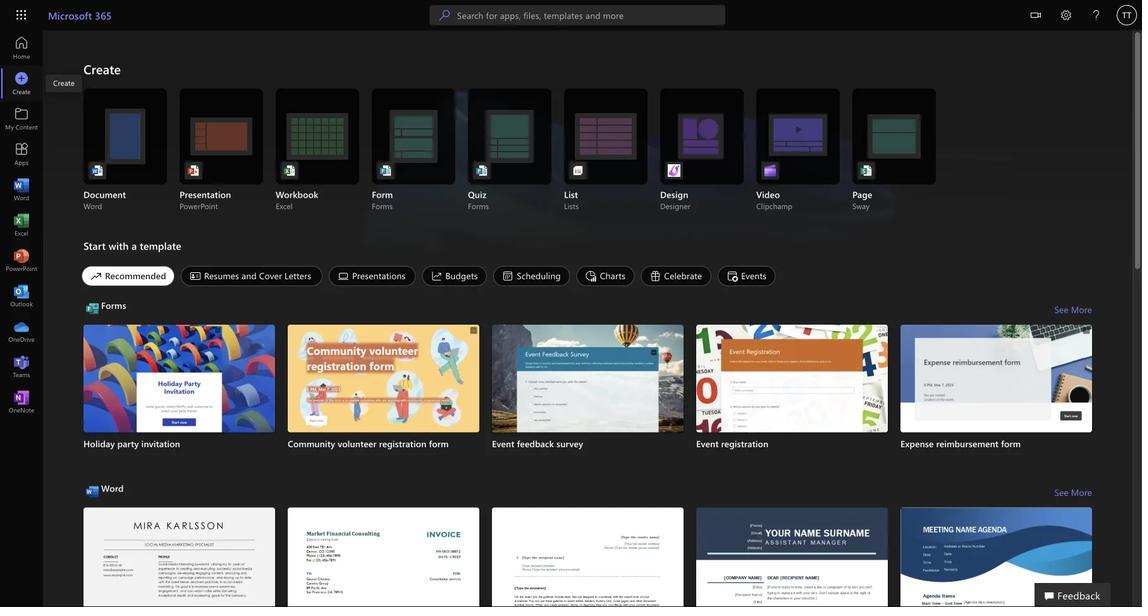 Task type: describe. For each thing, give the bounding box(es) containing it.
events element
[[718, 266, 776, 287]]

budgets element
[[422, 266, 487, 287]]

more for word
[[1071, 487, 1092, 499]]

lists list image
[[572, 164, 584, 177]]

holiday party invitation
[[83, 438, 180, 450]]

home image
[[15, 42, 28, 54]]

onedrive image
[[15, 325, 28, 338]]

word button
[[83, 483, 126, 503]]

survey
[[557, 438, 583, 450]]

event registration
[[696, 438, 769, 450]]


[[1031, 10, 1041, 20]]

create inside 'tooltip'
[[53, 78, 75, 88]]

teams image
[[15, 361, 28, 373]]

letter (origin theme) image
[[492, 508, 684, 608]]

create tooltip
[[46, 75, 82, 92]]

community
[[288, 438, 335, 450]]

quiz
[[468, 189, 487, 201]]

resumes and cover letters
[[204, 270, 311, 282]]

microsoft 365 banner
[[0, 0, 1142, 33]]

feedback button
[[1035, 584, 1111, 608]]

my content image
[[15, 113, 28, 125]]

charts
[[600, 270, 626, 282]]

template
[[140, 239, 181, 253]]

event registration list item
[[696, 325, 888, 473]]

charts element
[[577, 266, 635, 287]]

0 vertical spatial create
[[83, 61, 121, 77]]

community volunteer registration form
[[288, 438, 449, 450]]

scheduling
[[517, 270, 561, 282]]

presentations tab
[[326, 266, 419, 287]]

a
[[132, 239, 137, 253]]

 button
[[1021, 0, 1051, 33]]

expense reimbursement form link element
[[901, 438, 1092, 451]]

event registration image
[[696, 325, 888, 434]]

event registration link element
[[696, 438, 888, 451]]

celebrate tab
[[638, 266, 715, 287]]

see more for word
[[1055, 487, 1092, 499]]

expense
[[901, 438, 934, 450]]

events
[[741, 270, 767, 282]]

clipchamp
[[756, 201, 793, 211]]

excel image
[[15, 219, 28, 231]]

expense reimbursement form
[[901, 438, 1021, 450]]

microsoft 365
[[48, 8, 112, 22]]

excel workbook image
[[283, 164, 296, 177]]

expense reimbursement form image
[[901, 325, 1092, 434]]

and
[[242, 270, 257, 282]]

event for event feedback survey
[[492, 438, 515, 450]]

onenote image
[[15, 396, 28, 409]]

2 registration from the left
[[721, 438, 769, 450]]

volunteer
[[338, 438, 377, 450]]

see more for forms
[[1055, 304, 1092, 316]]

design
[[660, 189, 688, 201]]

holiday
[[83, 438, 115, 450]]

invitation
[[141, 438, 180, 450]]

presentation
[[180, 189, 231, 201]]

forms inside forms dropdown button
[[101, 300, 126, 312]]

excel
[[276, 201, 293, 211]]

resumes and cover letters tab
[[178, 266, 326, 287]]

apps image
[[15, 148, 28, 161]]

list lists
[[564, 189, 579, 211]]

letters
[[285, 270, 311, 282]]

event feedback survey link element
[[492, 438, 684, 451]]

tt
[[1122, 10, 1132, 20]]

1 registration from the left
[[379, 438, 427, 450]]

word image
[[15, 183, 28, 196]]

document
[[83, 189, 126, 201]]

recommended tab
[[78, 266, 178, 287]]

feedback
[[517, 438, 554, 450]]

social media marketing resume image
[[83, 508, 275, 608]]

form inside expense reimbursement form link element
[[1001, 438, 1021, 450]]

new quiz image
[[476, 164, 488, 177]]

start with a template
[[83, 239, 181, 253]]

list
[[564, 189, 578, 201]]

presentation powerpoint
[[180, 189, 231, 211]]

more for forms
[[1071, 304, 1092, 316]]

workbook
[[276, 189, 318, 201]]

outlook image
[[15, 290, 28, 302]]

resumes and cover letters element
[[181, 266, 322, 287]]

forms survey image
[[380, 164, 392, 177]]

365
[[95, 8, 112, 22]]

quiz forms
[[468, 189, 489, 211]]

event feedback survey
[[492, 438, 583, 450]]



Task type: vqa. For each thing, say whether or not it's contained in the screenshot.
next image
no



Task type: locate. For each thing, give the bounding box(es) containing it.
designer
[[660, 201, 691, 211]]

event feedback survey image
[[492, 325, 684, 434]]

1 horizontal spatial create
[[83, 61, 121, 77]]

see more link for forms
[[1055, 300, 1092, 320]]

0 vertical spatial see more
[[1055, 304, 1092, 316]]

2 more from the top
[[1071, 487, 1092, 499]]

powerpoint
[[180, 201, 218, 211]]

community volunteer registration form list item
[[288, 325, 479, 473]]

presentations element
[[329, 266, 416, 287]]

blue curve meeting agenda image
[[901, 508, 1092, 608]]

forms for quiz
[[468, 201, 489, 211]]

2 event from the left
[[696, 438, 719, 450]]

1 see from the top
[[1055, 304, 1069, 316]]

2 see more link from the top
[[1055, 483, 1092, 503]]

powerpoint presentation image
[[187, 164, 200, 177]]

recommended
[[105, 270, 166, 282]]

registration
[[379, 438, 427, 450], [721, 438, 769, 450]]

1 vertical spatial word
[[101, 483, 124, 495]]

recommended element
[[82, 266, 174, 287]]

create
[[83, 61, 121, 77], [53, 78, 75, 88]]

page sway
[[853, 189, 872, 211]]

2 horizontal spatial forms
[[468, 201, 489, 211]]

list
[[83, 325, 1092, 478], [83, 508, 1092, 608]]

1 form from the left
[[429, 438, 449, 450]]

create right create icon
[[53, 78, 75, 88]]

see more link
[[1055, 300, 1092, 320], [1055, 483, 1092, 503]]

event inside event registration link element
[[696, 438, 719, 450]]

see more
[[1055, 304, 1092, 316], [1055, 487, 1092, 499]]

holiday party invitation link element
[[83, 438, 275, 451]]

1 horizontal spatial event
[[696, 438, 719, 450]]

1 vertical spatial see more link
[[1055, 483, 1092, 503]]

0 horizontal spatial forms
[[101, 300, 126, 312]]

form inside community volunteer registration form link element
[[429, 438, 449, 450]]

cover
[[259, 270, 282, 282]]

2 see more from the top
[[1055, 487, 1092, 499]]

page
[[853, 189, 872, 201]]

2 form from the left
[[1001, 438, 1021, 450]]

community volunteer registration form image
[[288, 325, 479, 434]]

word down "document" on the top
[[83, 201, 102, 211]]

party
[[117, 438, 139, 450]]

design designer
[[660, 189, 691, 211]]

1 see more link from the top
[[1055, 300, 1092, 320]]

forms down the quiz
[[468, 201, 489, 211]]

charts tab
[[574, 266, 638, 287]]

see
[[1055, 304, 1069, 316], [1055, 487, 1069, 499]]

2 see from the top
[[1055, 487, 1069, 499]]

document word
[[83, 189, 126, 211]]

navigation
[[0, 30, 43, 420]]

lists
[[564, 201, 579, 211]]

1 horizontal spatial registration
[[721, 438, 769, 450]]

celebrate
[[664, 270, 702, 282]]

none search field inside microsoft 365 'banner'
[[429, 5, 725, 25]]

reimbursement
[[936, 438, 999, 450]]

celebrate element
[[641, 266, 712, 287]]

1 list from the top
[[83, 325, 1092, 478]]

0 vertical spatial word
[[83, 201, 102, 211]]

1 vertical spatial more
[[1071, 487, 1092, 499]]

event for event registration
[[696, 438, 719, 450]]

1 horizontal spatial forms
[[372, 201, 393, 211]]

0 horizontal spatial form
[[429, 438, 449, 450]]

feedback
[[1058, 589, 1101, 602]]

word inside dropdown button
[[101, 483, 124, 495]]

1 see more from the top
[[1055, 304, 1092, 316]]

word document image
[[91, 164, 104, 177]]

organized modern cover letter image
[[696, 508, 888, 608]]

2 list from the top
[[83, 508, 1092, 608]]

0 vertical spatial see more link
[[1055, 300, 1092, 320]]

form forms
[[372, 189, 393, 211]]

event inside event feedback survey link element
[[492, 438, 515, 450]]

word
[[83, 201, 102, 211], [101, 483, 124, 495]]

1 vertical spatial see
[[1055, 487, 1069, 499]]

holiday party invitation image
[[83, 325, 275, 434]]

1 vertical spatial create
[[53, 78, 75, 88]]

forms button
[[83, 300, 129, 320]]

1 event from the left
[[492, 438, 515, 450]]

None search field
[[429, 5, 725, 25]]

tt button
[[1112, 0, 1142, 30]]

forms inside form forms
[[372, 201, 393, 211]]

create right create 'tooltip'
[[83, 61, 121, 77]]

events tab
[[715, 266, 779, 287]]

budgets
[[446, 270, 478, 282]]

more
[[1071, 304, 1092, 316], [1071, 487, 1092, 499]]

event
[[492, 438, 515, 450], [696, 438, 719, 450]]

forms down form in the top of the page
[[372, 201, 393, 211]]

word inside the document word
[[83, 201, 102, 211]]

forms down recommended element on the left top
[[101, 300, 126, 312]]

create image
[[15, 77, 28, 90]]

services invoice with hours and rate image
[[288, 508, 479, 608]]

clipchamp video image
[[764, 164, 777, 177]]

form
[[429, 438, 449, 450], [1001, 438, 1021, 450]]

powerpoint image
[[15, 254, 28, 267]]

holiday party invitation list item
[[83, 325, 275, 473]]

form
[[372, 189, 393, 201]]

microsoft
[[48, 8, 92, 22]]

list for word
[[83, 508, 1092, 608]]

community volunteer registration form link element
[[288, 438, 479, 451]]

sway page image
[[860, 164, 873, 177]]

workbook excel
[[276, 189, 318, 211]]

see for forms
[[1055, 304, 1069, 316]]

Search box. Suggestions appear as you type. search field
[[457, 5, 725, 25]]

0 horizontal spatial event
[[492, 438, 515, 450]]

word down holiday on the bottom
[[101, 483, 124, 495]]

resumes
[[204, 270, 239, 282]]

forms for form
[[372, 201, 393, 211]]

presentations
[[352, 270, 406, 282]]

1 vertical spatial list
[[83, 508, 1092, 608]]

tab list
[[78, 266, 1092, 287]]

forms
[[372, 201, 393, 211], [468, 201, 489, 211], [101, 300, 126, 312]]

see more link for word
[[1055, 483, 1092, 503]]

0 vertical spatial list
[[83, 325, 1092, 478]]

event feedback survey list item
[[492, 325, 684, 473]]

1 vertical spatial see more
[[1055, 487, 1092, 499]]

video clipchamp
[[756, 189, 793, 211]]

sway
[[853, 201, 870, 211]]

list containing holiday party invitation
[[83, 325, 1092, 478]]

with
[[109, 239, 129, 253]]

video
[[756, 189, 780, 201]]

see for word
[[1055, 487, 1069, 499]]

tab list containing recommended
[[78, 266, 1092, 287]]

list for forms
[[83, 325, 1092, 478]]

0 horizontal spatial registration
[[379, 438, 427, 450]]

designer design image
[[668, 164, 681, 177], [668, 164, 681, 177]]

budgets tab
[[419, 266, 490, 287]]

0 vertical spatial more
[[1071, 304, 1092, 316]]

expense reimbursement form list item
[[901, 325, 1092, 473]]

start
[[83, 239, 106, 253]]

1 more from the top
[[1071, 304, 1092, 316]]

1 horizontal spatial form
[[1001, 438, 1021, 450]]

scheduling element
[[493, 266, 570, 287]]

0 vertical spatial see
[[1055, 304, 1069, 316]]

scheduling tab
[[490, 266, 574, 287]]

0 horizontal spatial create
[[53, 78, 75, 88]]



